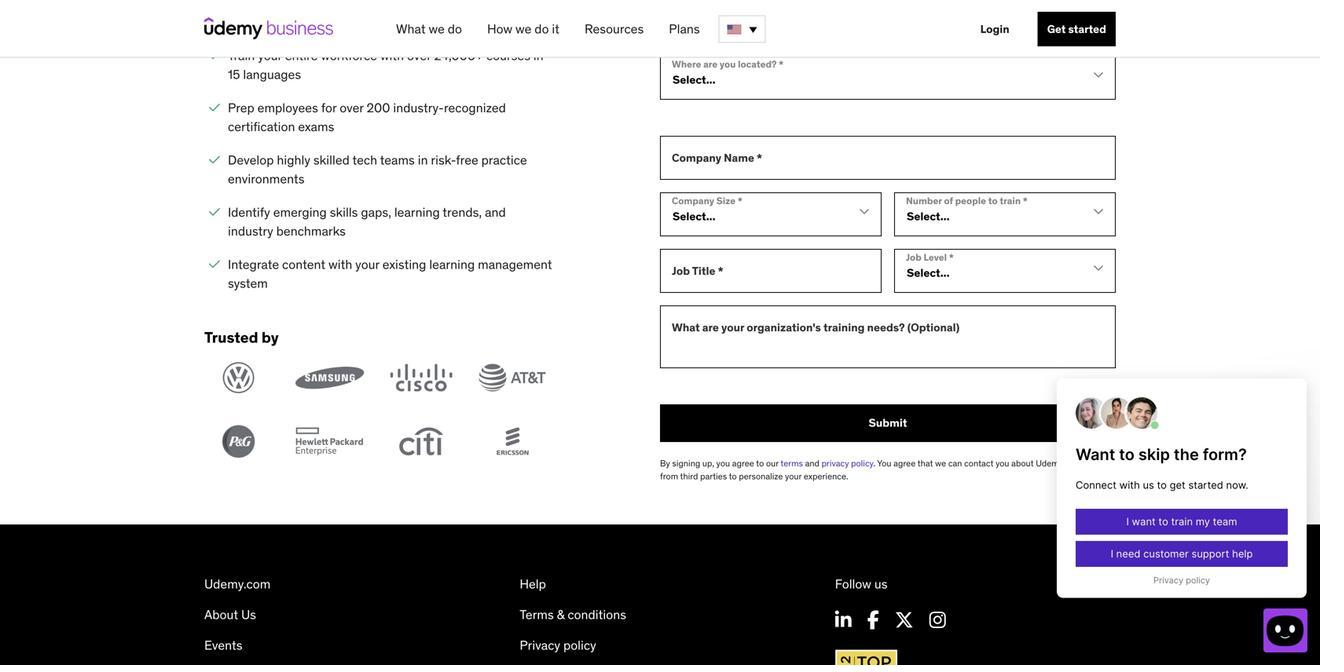 Task type: locate. For each thing, give the bounding box(es) containing it.
terms
[[520, 607, 554, 623]]

agree right you
[[894, 458, 916, 469]]

your left the existing
[[355, 257, 380, 273]]

what are your organization's training needs? (optional)
[[672, 321, 960, 335]]

1 horizontal spatial udemy
[[1036, 458, 1063, 469]]

terms & conditions link
[[520, 607, 626, 623]]

with
[[380, 48, 404, 64], [329, 257, 352, 273]]

0 horizontal spatial job
[[672, 264, 690, 278]]

0 horizontal spatial policy
[[564, 638, 596, 654]]

1 vertical spatial over
[[340, 100, 364, 116]]

1 vertical spatial are
[[703, 321, 719, 335]]

your right the as
[[314, 15, 345, 34]]

1 horizontal spatial to
[[756, 458, 764, 469]]

to left our
[[756, 458, 764, 469]]

integrate
[[228, 257, 279, 273]]

skills
[[330, 204, 358, 220]]

agree up personalize
[[732, 458, 754, 469]]

that
[[918, 458, 933, 469]]

1 horizontal spatial over
[[407, 48, 431, 64]]

privacy policy
[[520, 638, 596, 654]]

with
[[204, 15, 238, 34]]

0 horizontal spatial with
[[329, 257, 352, 273]]

in left risk-
[[418, 152, 428, 168]]

2 horizontal spatial we
[[936, 458, 947, 469]]

are right "where"
[[704, 58, 718, 70]]

agree
[[732, 458, 754, 469], [894, 458, 916, 469]]

over
[[407, 48, 431, 64], [340, 100, 364, 116]]

trusted
[[204, 328, 258, 347]]

we right how
[[516, 21, 532, 37]]

0 horizontal spatial we
[[429, 21, 445, 37]]

0 vertical spatial with
[[380, 48, 404, 64]]

1 vertical spatial what
[[672, 321, 700, 335]]

are for where
[[704, 58, 718, 70]]

0 vertical spatial are
[[704, 58, 718, 70]]

you
[[877, 458, 892, 469]]

policy left you
[[851, 458, 874, 469]]

with down "with udemy as your learning partner, you can:"
[[380, 48, 404, 64]]

what
[[396, 21, 426, 37], [672, 321, 700, 335]]

2 agree from the left
[[894, 458, 916, 469]]

0 vertical spatial company
[[672, 151, 722, 165]]

volkswagen logo image
[[204, 362, 273, 394]]

1 vertical spatial learning
[[394, 204, 440, 220]]

udemy
[[242, 15, 292, 34], [1036, 458, 1063, 469]]

0 horizontal spatial in
[[418, 152, 428, 168]]

prep
[[228, 100, 255, 116]]

privacy
[[822, 458, 849, 469]]

1 vertical spatial udemy
[[1036, 458, 1063, 469]]

what down job title *
[[672, 321, 700, 335]]

1 horizontal spatial job
[[906, 251, 922, 264]]

you
[[470, 15, 496, 34], [720, 58, 736, 70], [717, 458, 730, 469], [996, 458, 1010, 469]]

with inside 'train your entire workforce with over 24,000+ courses in 15 languages'
[[380, 48, 404, 64]]

* right title
[[718, 264, 724, 278]]

udemy left the as
[[242, 15, 292, 34]]

learning up 'train your entire workforce with over 24,000+ courses in 15 languages'
[[349, 15, 407, 34]]

0 vertical spatial over
[[407, 48, 431, 64]]

and inside . you agree that we can contact you about udemy and use data from third parties to personalize your experience.
[[1065, 458, 1080, 469]]

1 horizontal spatial number
[[906, 195, 942, 207]]

policy down terms & conditions
[[564, 638, 596, 654]]

we inside . you agree that we can contact you about udemy and use data from third parties to personalize your experience.
[[936, 458, 947, 469]]

what up 'train your entire workforce with over 24,000+ courses in 15 languages'
[[396, 21, 426, 37]]

in right courses in the left top of the page
[[534, 48, 544, 64]]

number left of
[[906, 195, 942, 207]]

* right level
[[949, 251, 954, 264]]

company left name
[[672, 151, 722, 165]]

0 vertical spatial number
[[708, 14, 750, 28]]

2 horizontal spatial and
[[1065, 458, 1080, 469]]

learning
[[349, 15, 407, 34], [394, 204, 440, 220], [429, 257, 475, 273]]

can:
[[499, 15, 529, 34]]

2 vertical spatial to
[[729, 471, 737, 482]]

get started link
[[1038, 12, 1116, 46]]

* for phone number *
[[752, 14, 758, 28]]

company for company size *
[[672, 195, 715, 207]]

submit button
[[660, 405, 1116, 442]]

your left organization's
[[722, 321, 744, 335]]

0 vertical spatial udemy
[[242, 15, 292, 34]]

cisco logo image
[[387, 362, 456, 394]]

1 horizontal spatial do
[[535, 21, 549, 37]]

0 horizontal spatial number
[[708, 14, 750, 28]]

existing
[[383, 257, 426, 273]]

1 horizontal spatial we
[[516, 21, 532, 37]]

in inside 'train your entire workforce with over 24,000+ courses in 15 languages'
[[534, 48, 544, 64]]

in
[[534, 48, 544, 64], [418, 152, 428, 168]]

and left use
[[1065, 458, 1080, 469]]

0 vertical spatial what
[[396, 21, 426, 37]]

* right name
[[757, 151, 763, 165]]

highly
[[277, 152, 310, 168]]

learning for trends,
[[394, 204, 440, 220]]

we inside dropdown button
[[429, 21, 445, 37]]

2 do from the left
[[535, 21, 549, 37]]

your inside . you agree that we can contact you about udemy and use data from third parties to personalize your experience.
[[785, 471, 802, 482]]

1 vertical spatial policy
[[564, 638, 596, 654]]

0 vertical spatial learning
[[349, 15, 407, 34]]

employees
[[258, 100, 318, 116]]

* right size at the top
[[738, 195, 743, 207]]

management
[[478, 257, 552, 273]]

industry-
[[393, 100, 444, 116]]

learning for partner,
[[349, 15, 407, 34]]

what inside dropdown button
[[396, 21, 426, 37]]

submit
[[869, 416, 907, 430]]

Phone Number * telephone field
[[660, 0, 1116, 43]]

resources
[[585, 21, 644, 37]]

environments
[[228, 171, 305, 187]]

1 horizontal spatial policy
[[851, 458, 874, 469]]

signing
[[672, 458, 701, 469]]

your up the languages on the top left of the page
[[258, 48, 282, 64]]

where
[[672, 58, 701, 70]]

1 horizontal spatial in
[[534, 48, 544, 64]]

identify emerging skills gaps, learning trends, and industry benchmarks
[[228, 204, 506, 239]]

job left level
[[906, 251, 922, 264]]

and
[[485, 204, 506, 220], [805, 458, 820, 469], [1065, 458, 1080, 469]]

0 vertical spatial to
[[989, 195, 998, 207]]

0 horizontal spatial agree
[[732, 458, 754, 469]]

use
[[1082, 458, 1096, 469]]

you left can:
[[470, 15, 496, 34]]

over down what we do dropdown button
[[407, 48, 431, 64]]

by
[[262, 328, 279, 347]]

contact
[[965, 458, 994, 469]]

1 horizontal spatial with
[[380, 48, 404, 64]]

udemy right "about"
[[1036, 458, 1063, 469]]

menu navigation
[[384, 0, 1116, 58]]

as
[[295, 15, 311, 34]]

events
[[204, 638, 243, 654]]

our
[[766, 458, 779, 469]]

conditions
[[568, 607, 626, 623]]

people
[[956, 195, 987, 207]]

* up located?
[[752, 14, 758, 28]]

2 vertical spatial learning
[[429, 257, 475, 273]]

agree inside . you agree that we can contact you about udemy and use data from third parties to personalize your experience.
[[894, 458, 916, 469]]

personalize
[[739, 471, 783, 482]]

0 vertical spatial in
[[534, 48, 544, 64]]

are for what
[[703, 321, 719, 335]]

company left size at the top
[[672, 195, 715, 207]]

what for what are your organization's training needs? (optional)
[[672, 321, 700, 335]]

do inside dropdown button
[[448, 21, 462, 37]]

organization's
[[747, 321, 821, 335]]

company name *
[[672, 151, 763, 165]]

terms & conditions
[[520, 607, 626, 623]]

do for what we do
[[448, 21, 462, 37]]

Job Title * text field
[[660, 249, 882, 293]]

and up experience.
[[805, 458, 820, 469]]

0 horizontal spatial over
[[340, 100, 364, 116]]

What are your organization's training needs? (Optional) text field
[[660, 306, 1116, 368]]

job left title
[[672, 264, 690, 278]]

1 vertical spatial company
[[672, 195, 715, 207]]

follow
[[835, 577, 872, 593]]

up,
[[703, 458, 715, 469]]

1 vertical spatial with
[[329, 257, 352, 273]]

ericsson logo image
[[478, 426, 547, 458]]

* for job title *
[[718, 264, 724, 278]]

we for how
[[516, 21, 532, 37]]

*
[[752, 14, 758, 28], [779, 58, 784, 70], [757, 151, 763, 165], [738, 195, 743, 207], [1023, 195, 1028, 207], [949, 251, 954, 264], [718, 264, 724, 278]]

2 horizontal spatial to
[[989, 195, 998, 207]]

0 horizontal spatial what
[[396, 21, 426, 37]]

in inside the develop highly skilled tech teams in risk-free practice environments
[[418, 152, 428, 168]]

1 horizontal spatial agree
[[894, 458, 916, 469]]

learning right gaps,
[[394, 204, 440, 220]]

for
[[321, 100, 337, 116]]

company
[[672, 151, 722, 165], [672, 195, 715, 207]]

(optional)
[[908, 321, 960, 335]]

0 horizontal spatial and
[[485, 204, 506, 220]]

0 horizontal spatial do
[[448, 21, 462, 37]]

to inside . you agree that we can contact you about udemy and use data from third parties to personalize your experience.
[[729, 471, 737, 482]]

do inside dropdown button
[[535, 21, 549, 37]]

size
[[717, 195, 736, 207]]

over inside prep employees for over 200 industry-recognized certification exams
[[340, 100, 364, 116]]

us
[[241, 607, 256, 623]]

do up 24,000+
[[448, 21, 462, 37]]

learning inside identify emerging skills gaps, learning trends, and industry benchmarks
[[394, 204, 440, 220]]

* for company name *
[[757, 151, 763, 165]]

to left train
[[989, 195, 998, 207]]

phone number *
[[672, 14, 758, 28]]

1 company from the top
[[672, 151, 722, 165]]

we
[[429, 21, 445, 37], [516, 21, 532, 37], [936, 458, 947, 469]]

are down title
[[703, 321, 719, 335]]

number right phone
[[708, 14, 750, 28]]

0 horizontal spatial to
[[729, 471, 737, 482]]

job title *
[[672, 264, 724, 278]]

company for company name *
[[672, 151, 722, 165]]

1 do from the left
[[448, 21, 462, 37]]

third
[[680, 471, 698, 482]]

learning right the existing
[[429, 257, 475, 273]]

you left "about"
[[996, 458, 1010, 469]]

your down terms link
[[785, 471, 802, 482]]

0 vertical spatial policy
[[851, 458, 874, 469]]

x twitter image
[[895, 611, 914, 630]]

we inside dropdown button
[[516, 21, 532, 37]]

0 horizontal spatial udemy
[[242, 15, 292, 34]]

do for how we do it
[[535, 21, 549, 37]]

over right 'for'
[[340, 100, 364, 116]]

to right the parties
[[729, 471, 737, 482]]

udemy inside . you agree that we can contact you about udemy and use data from third parties to personalize your experience.
[[1036, 458, 1063, 469]]

* for company size *
[[738, 195, 743, 207]]

p&g logo image
[[204, 426, 273, 458]]

1 vertical spatial in
[[418, 152, 428, 168]]

login button
[[971, 12, 1019, 46]]

and right trends,
[[485, 204, 506, 220]]

we up 24,000+
[[429, 21, 445, 37]]

to
[[989, 195, 998, 207], [756, 458, 764, 469], [729, 471, 737, 482]]

needs?
[[867, 321, 905, 335]]

with right content
[[329, 257, 352, 273]]

2 company from the top
[[672, 195, 715, 207]]

Company Name * text field
[[660, 136, 1116, 180]]

we left can
[[936, 458, 947, 469]]

1 horizontal spatial what
[[672, 321, 700, 335]]

job
[[906, 251, 922, 264], [672, 264, 690, 278]]

events link
[[204, 638, 243, 654]]

phone
[[672, 14, 706, 28]]

do left it
[[535, 21, 549, 37]]



Task type: vqa. For each thing, say whether or not it's contained in the screenshot.
the right to
yes



Task type: describe. For each thing, give the bounding box(es) containing it.
train your entire workforce with over 24,000+ courses in 15 languages
[[228, 48, 544, 83]]

footer element
[[204, 525, 1116, 666]]

company size *
[[672, 195, 743, 207]]

gaps,
[[361, 204, 391, 220]]

* right train
[[1023, 195, 1028, 207]]

how we do it
[[487, 21, 560, 37]]

how
[[487, 21, 513, 37]]

train
[[1000, 195, 1021, 207]]

level
[[924, 251, 947, 264]]

login
[[981, 22, 1010, 36]]

develop
[[228, 152, 274, 168]]

integrate content with your existing learning management system
[[228, 257, 552, 292]]

what for what we do
[[396, 21, 426, 37]]

what we do
[[396, 21, 462, 37]]

a badge showing that udemy business was named by credly.com as one of the top 20 it & technical training companies in 2022 image
[[831, 647, 902, 666]]

udemy business image
[[204, 17, 333, 39]]

by
[[660, 458, 670, 469]]

1 vertical spatial to
[[756, 458, 764, 469]]

citi logo image
[[387, 426, 456, 458]]

skilled
[[314, 152, 350, 168]]

samsung logo image
[[296, 362, 364, 394]]

trusted by
[[204, 328, 279, 347]]

plans button
[[663, 15, 706, 43]]

* for job level *
[[949, 251, 954, 264]]

&
[[557, 607, 565, 623]]

partner,
[[411, 15, 467, 34]]

parties
[[700, 471, 727, 482]]

learning inside 'integrate content with your existing learning management system'
[[429, 257, 475, 273]]

about us
[[204, 607, 256, 623]]

with udemy as your learning partner, you can:
[[204, 15, 529, 34]]

terms
[[781, 458, 803, 469]]

24,000+
[[434, 48, 483, 64]]

entire
[[285, 48, 318, 64]]

with inside 'integrate content with your existing learning management system'
[[329, 257, 352, 273]]

trends,
[[443, 204, 482, 220]]

about us link
[[204, 607, 256, 623]]

how we do it button
[[481, 15, 566, 43]]

we for what
[[429, 21, 445, 37]]

job level *
[[906, 251, 954, 264]]

you left located?
[[720, 58, 736, 70]]

located?
[[738, 58, 777, 70]]

resources button
[[579, 15, 650, 43]]

can
[[949, 458, 962, 469]]

languages
[[243, 66, 301, 83]]

content
[[282, 257, 326, 273]]

get started
[[1048, 22, 1107, 36]]

job for job title *
[[672, 264, 690, 278]]

risk-
[[431, 152, 456, 168]]

practice
[[482, 152, 527, 168]]

by signing up, you agree to our terms and privacy policy
[[660, 458, 874, 469]]

from
[[660, 471, 678, 482]]

what we do button
[[390, 15, 468, 43]]

teams
[[380, 152, 415, 168]]

courses
[[487, 48, 531, 64]]

instagram image
[[930, 611, 946, 630]]

train
[[228, 48, 255, 64]]

about
[[1012, 458, 1034, 469]]

* right located?
[[779, 58, 784, 70]]

workforce
[[321, 48, 377, 64]]

of
[[944, 195, 953, 207]]

identify
[[228, 204, 270, 220]]

certification
[[228, 119, 295, 135]]

it
[[552, 21, 560, 37]]

1 horizontal spatial and
[[805, 458, 820, 469]]

1 agree from the left
[[732, 458, 754, 469]]

privacy policy link
[[520, 638, 596, 654]]

udemy.com
[[204, 577, 271, 593]]

emerging
[[273, 204, 327, 220]]

you inside . you agree that we can contact you about udemy and use data from third parties to personalize your experience.
[[996, 458, 1010, 469]]

hewlett packard enterprise logo image
[[296, 426, 364, 458]]

started
[[1069, 22, 1107, 36]]

policy inside footer element
[[564, 638, 596, 654]]

terms link
[[781, 458, 803, 469]]

where are you located? *
[[672, 58, 784, 70]]

your inside 'train your entire workforce with over 24,000+ courses in 15 languages'
[[258, 48, 282, 64]]

industry
[[228, 223, 273, 239]]

title
[[692, 264, 716, 278]]

.
[[874, 458, 876, 469]]

prep employees for over 200 industry-recognized certification exams
[[228, 100, 506, 135]]

you right the up,
[[717, 458, 730, 469]]

plans
[[669, 21, 700, 37]]

1 vertical spatial number
[[906, 195, 942, 207]]

exams
[[298, 119, 334, 135]]

training
[[824, 321, 865, 335]]

experience.
[[804, 471, 849, 482]]

over inside 'train your entire workforce with over 24,000+ courses in 15 languages'
[[407, 48, 431, 64]]

name
[[724, 151, 755, 165]]

develop highly skilled tech teams in risk-free practice environments
[[228, 152, 527, 187]]

privacy
[[520, 638, 561, 654]]

at&t logo image
[[478, 362, 547, 394]]

help link
[[520, 577, 546, 593]]

facebook f image
[[868, 611, 879, 630]]

number of people to train *
[[906, 195, 1028, 207]]

job for job level *
[[906, 251, 922, 264]]

linkedin in image
[[835, 611, 852, 630]]

udemy.com link
[[204, 577, 271, 593]]

your inside 'integrate content with your existing learning management system'
[[355, 257, 380, 273]]

and inside identify emerging skills gaps, learning trends, and industry benchmarks
[[485, 204, 506, 220]]



